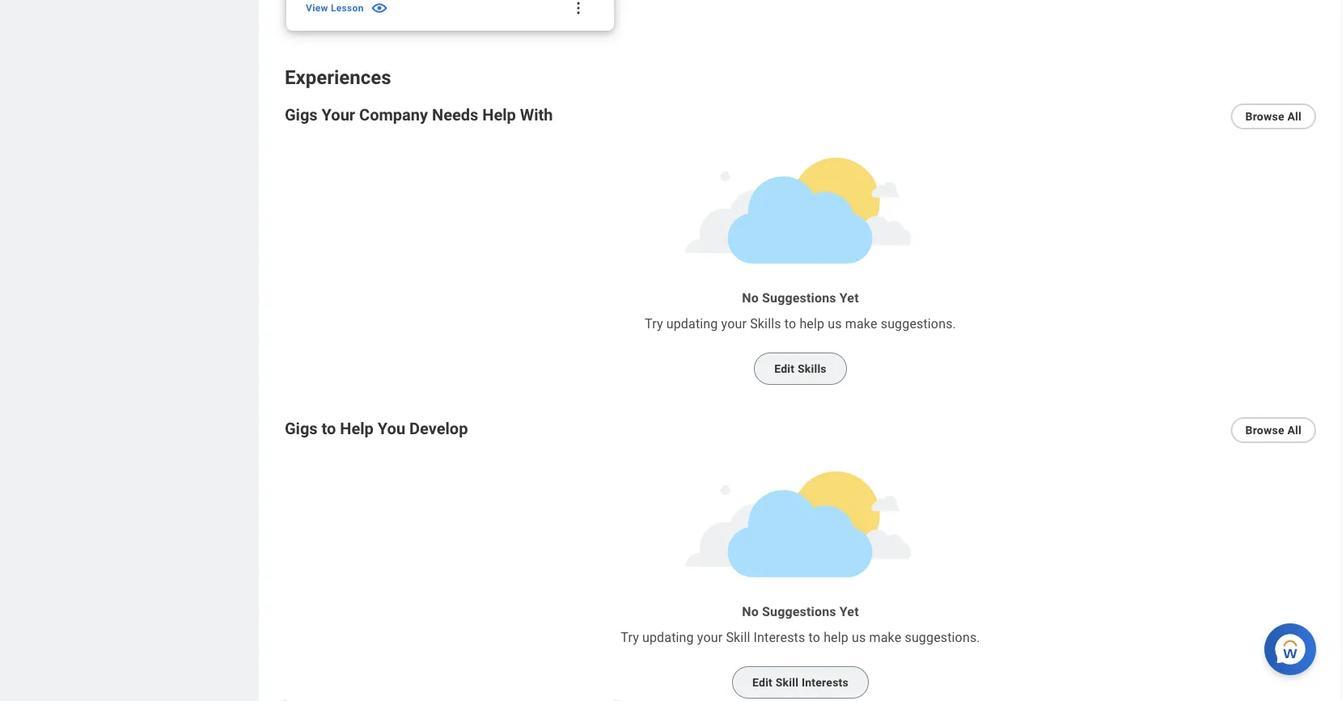 Task type: vqa. For each thing, say whether or not it's contained in the screenshot.
Bonus & One-Time Payment Bonus: $2,765.00 One-
no



Task type: describe. For each thing, give the bounding box(es) containing it.
edit skills button
[[754, 353, 847, 385]]

1 vertical spatial suggestions.
[[905, 630, 981, 646]]

gigs for gigs to help you develop
[[285, 419, 318, 438]]

all for gigs your company needs help with
[[1288, 110, 1302, 123]]

browse for gigs to help you develop
[[1246, 424, 1285, 437]]

edit for gigs to help you develop
[[753, 677, 773, 690]]

gigs your company needs help with
[[285, 105, 553, 124]]

edit skill interests button
[[732, 667, 869, 699]]

try for gigs to help you develop
[[621, 630, 639, 646]]

view lesson button
[[285, 0, 616, 32]]

you
[[378, 419, 406, 438]]

gigs for gigs your company needs help with
[[285, 105, 318, 124]]

1 vertical spatial help
[[340, 419, 374, 438]]

visible image
[[370, 0, 389, 17]]

browse all for gigs to help you develop
[[1246, 424, 1302, 437]]

gigs to help you develop
[[285, 419, 468, 438]]

no suggestions yet for gigs to help you develop
[[742, 604, 859, 620]]

your for gigs to help you develop
[[698, 630, 723, 646]]

related actions vertical image
[[571, 0, 587, 16]]

try for gigs your company needs help with
[[645, 316, 663, 331]]

needs
[[432, 105, 479, 124]]

yet for gigs your company needs help with
[[840, 290, 859, 306]]

1 vertical spatial make
[[870, 630, 902, 646]]

browse for gigs your company needs help with
[[1246, 110, 1285, 123]]

view lesson
[[306, 2, 364, 14]]

suggestions for gigs to help you develop
[[762, 604, 837, 620]]

suggestions for gigs your company needs help with
[[762, 290, 837, 306]]

no for gigs your company needs help with
[[742, 290, 759, 306]]

1 vertical spatial to
[[322, 419, 336, 438]]

0 horizontal spatial skills
[[750, 316, 782, 331]]

skills inside edit skills button
[[798, 362, 827, 376]]

no suggestions yet for gigs your company needs help with
[[742, 290, 859, 306]]



Task type: locate. For each thing, give the bounding box(es) containing it.
2 all from the top
[[1288, 424, 1302, 437]]

1 horizontal spatial try
[[645, 316, 663, 331]]

no up try updating your skill interests to help us make suggestions. at the bottom of the page
[[742, 604, 759, 620]]

1 vertical spatial gigs
[[285, 419, 318, 438]]

to
[[785, 316, 797, 331], [322, 419, 336, 438], [809, 630, 821, 646]]

no for gigs to help you develop
[[742, 604, 759, 620]]

0 horizontal spatial help
[[340, 419, 374, 438]]

1 browse all link from the top
[[1231, 104, 1317, 129]]

edit for gigs your company needs help with
[[775, 362, 795, 376]]

0 vertical spatial your
[[722, 316, 747, 331]]

edit skills
[[775, 362, 827, 376]]

browse all link for gigs your company needs help with
[[1231, 104, 1317, 129]]

edit down try updating your skill interests to help us make suggestions. at the bottom of the page
[[753, 677, 773, 690]]

your for gigs your company needs help with
[[722, 316, 747, 331]]

1 horizontal spatial skill
[[776, 677, 799, 690]]

all for gigs to help you develop
[[1288, 424, 1302, 437]]

updating
[[667, 316, 718, 331], [643, 630, 694, 646]]

no up try updating your skills to help us make suggestions.
[[742, 290, 759, 306]]

0 vertical spatial interests
[[754, 630, 806, 646]]

2 yet from the top
[[840, 604, 859, 620]]

edit inside edit skills button
[[775, 362, 795, 376]]

no suggestions yet up try updating your skill interests to help us make suggestions. at the bottom of the page
[[742, 604, 859, 620]]

0 vertical spatial no
[[742, 290, 759, 306]]

browse all
[[1246, 110, 1302, 123], [1246, 424, 1302, 437]]

1 vertical spatial help
[[824, 630, 849, 646]]

1 vertical spatial edit
[[753, 677, 773, 690]]

to up edit skills
[[785, 316, 797, 331]]

1 vertical spatial no suggestions yet
[[742, 604, 859, 620]]

0 vertical spatial all
[[1288, 110, 1302, 123]]

2 no suggestions yet from the top
[[742, 604, 859, 620]]

1 vertical spatial skill
[[776, 677, 799, 690]]

0 vertical spatial skills
[[750, 316, 782, 331]]

browse all link
[[1231, 104, 1317, 129], [1231, 418, 1317, 444]]

suggestions up try updating your skills to help us make suggestions.
[[762, 290, 837, 306]]

2 browse all from the top
[[1246, 424, 1302, 437]]

no suggestions yet
[[742, 290, 859, 306], [742, 604, 859, 620]]

0 vertical spatial skill
[[726, 630, 751, 646]]

1 horizontal spatial help
[[483, 105, 516, 124]]

skill up edit skill interests 'button'
[[726, 630, 751, 646]]

try
[[645, 316, 663, 331], [621, 630, 639, 646]]

us up edit skills button
[[828, 316, 842, 331]]

to up edit skill interests
[[809, 630, 821, 646]]

lesson
[[331, 2, 364, 14]]

interests inside 'button'
[[802, 677, 849, 690]]

us
[[828, 316, 842, 331], [852, 630, 866, 646]]

2 browse all link from the top
[[1231, 418, 1317, 444]]

suggestions up try updating your skill interests to help us make suggestions. at the bottom of the page
[[762, 604, 837, 620]]

0 vertical spatial try
[[645, 316, 663, 331]]

0 vertical spatial browse
[[1246, 110, 1285, 123]]

to left the 'you'
[[322, 419, 336, 438]]

try updating your skill interests to help us make suggestions.
[[621, 630, 981, 646]]

skill
[[726, 630, 751, 646], [776, 677, 799, 690]]

us up edit skill interests 'button'
[[852, 630, 866, 646]]

with
[[520, 105, 553, 124]]

help
[[800, 316, 825, 331], [824, 630, 849, 646]]

1 suggestions from the top
[[762, 290, 837, 306]]

1 horizontal spatial skills
[[798, 362, 827, 376]]

1 vertical spatial try
[[621, 630, 639, 646]]

view
[[306, 2, 328, 14]]

1 no from the top
[[742, 290, 759, 306]]

1 no suggestions yet from the top
[[742, 290, 859, 306]]

gigs
[[285, 105, 318, 124], [285, 419, 318, 438]]

0 vertical spatial yet
[[840, 290, 859, 306]]

0 vertical spatial browse all
[[1246, 110, 1302, 123]]

1 vertical spatial yet
[[840, 604, 859, 620]]

2 gigs from the top
[[285, 419, 318, 438]]

0 vertical spatial help
[[800, 316, 825, 331]]

1 horizontal spatial to
[[785, 316, 797, 331]]

2 browse from the top
[[1246, 424, 1285, 437]]

1 vertical spatial all
[[1288, 424, 1302, 437]]

skills up edit skills
[[750, 316, 782, 331]]

help up edit skill interests
[[824, 630, 849, 646]]

0 vertical spatial no suggestions yet
[[742, 290, 859, 306]]

yet
[[840, 290, 859, 306], [840, 604, 859, 620]]

suggestions.
[[881, 316, 957, 331], [905, 630, 981, 646]]

0 vertical spatial help
[[483, 105, 516, 124]]

updating for gigs to help you develop
[[643, 630, 694, 646]]

0 vertical spatial browse all link
[[1231, 104, 1317, 129]]

make
[[846, 316, 878, 331], [870, 630, 902, 646]]

2 horizontal spatial to
[[809, 630, 821, 646]]

1 browse all from the top
[[1246, 110, 1302, 123]]

browse all for gigs your company needs help with
[[1246, 110, 1302, 123]]

1 horizontal spatial us
[[852, 630, 866, 646]]

yet up try updating your skill interests to help us make suggestions. at the bottom of the page
[[840, 604, 859, 620]]

0 horizontal spatial to
[[322, 419, 336, 438]]

1 vertical spatial browse
[[1246, 424, 1285, 437]]

yet up try updating your skills to help us make suggestions.
[[840, 290, 859, 306]]

all
[[1288, 110, 1302, 123], [1288, 424, 1302, 437]]

1 vertical spatial suggestions
[[762, 604, 837, 620]]

help left with
[[483, 105, 516, 124]]

skills down try updating your skills to help us make suggestions.
[[798, 362, 827, 376]]

1 vertical spatial skills
[[798, 362, 827, 376]]

0 vertical spatial edit
[[775, 362, 795, 376]]

try updating your skills to help us make suggestions.
[[645, 316, 957, 331]]

edit
[[775, 362, 795, 376], [753, 677, 773, 690]]

edit skill interests
[[753, 677, 849, 690]]

2 suggestions from the top
[[762, 604, 837, 620]]

1 vertical spatial us
[[852, 630, 866, 646]]

0 vertical spatial gigs
[[285, 105, 318, 124]]

no
[[742, 290, 759, 306], [742, 604, 759, 620]]

skill inside 'button'
[[776, 677, 799, 690]]

1 vertical spatial interests
[[802, 677, 849, 690]]

no suggestions yet up try updating your skills to help us make suggestions.
[[742, 290, 859, 306]]

skill down try updating your skill interests to help us make suggestions. at the bottom of the page
[[776, 677, 799, 690]]

suggestions
[[762, 290, 837, 306], [762, 604, 837, 620]]

2 no from the top
[[742, 604, 759, 620]]

0 horizontal spatial edit
[[753, 677, 773, 690]]

your
[[322, 105, 355, 124]]

0 vertical spatial updating
[[667, 316, 718, 331]]

0 vertical spatial suggestions.
[[881, 316, 957, 331]]

experiences
[[285, 66, 391, 89]]

1 vertical spatial your
[[698, 630, 723, 646]]

edit inside edit skill interests 'button'
[[753, 677, 773, 690]]

1 vertical spatial updating
[[643, 630, 694, 646]]

browse all link for gigs to help you develop
[[1231, 418, 1317, 444]]

browse
[[1246, 110, 1285, 123], [1246, 424, 1285, 437]]

0 vertical spatial us
[[828, 316, 842, 331]]

2 vertical spatial to
[[809, 630, 821, 646]]

edit down try updating your skills to help us make suggestions.
[[775, 362, 795, 376]]

0 horizontal spatial us
[[828, 316, 842, 331]]

1 gigs from the top
[[285, 105, 318, 124]]

develop
[[410, 419, 468, 438]]

1 all from the top
[[1288, 110, 1302, 123]]

your
[[722, 316, 747, 331], [698, 630, 723, 646]]

1 horizontal spatial edit
[[775, 362, 795, 376]]

1 yet from the top
[[840, 290, 859, 306]]

0 vertical spatial to
[[785, 316, 797, 331]]

1 vertical spatial no
[[742, 604, 759, 620]]

0 vertical spatial make
[[846, 316, 878, 331]]

interests
[[754, 630, 806, 646], [802, 677, 849, 690]]

help left the 'you'
[[340, 419, 374, 438]]

help
[[483, 105, 516, 124], [340, 419, 374, 438]]

help up edit skills
[[800, 316, 825, 331]]

company
[[359, 105, 428, 124]]

1 vertical spatial browse all
[[1246, 424, 1302, 437]]

skills
[[750, 316, 782, 331], [798, 362, 827, 376]]

updating for gigs your company needs help with
[[667, 316, 718, 331]]

yet for gigs to help you develop
[[840, 604, 859, 620]]

0 horizontal spatial skill
[[726, 630, 751, 646]]

0 vertical spatial suggestions
[[762, 290, 837, 306]]

interests down try updating your skill interests to help us make suggestions. at the bottom of the page
[[802, 677, 849, 690]]

1 browse from the top
[[1246, 110, 1285, 123]]

1 vertical spatial browse all link
[[1231, 418, 1317, 444]]

interests up edit skill interests
[[754, 630, 806, 646]]

0 horizontal spatial try
[[621, 630, 639, 646]]



